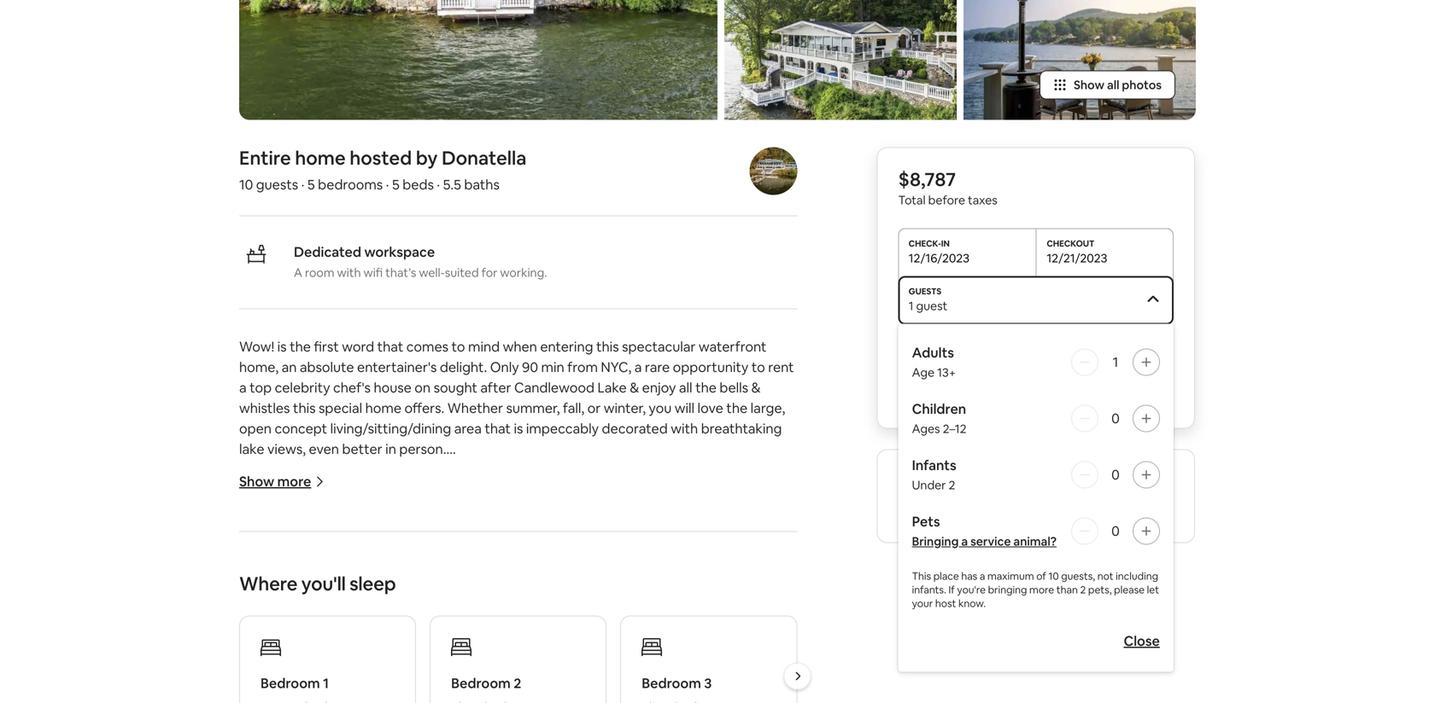 Task type: locate. For each thing, give the bounding box(es) containing it.
1 vertical spatial the
[[631, 523, 655, 540]]

room
[[305, 265, 334, 281]]

lake
[[598, 379, 627, 397]]

with up beautiful at the bottom left
[[600, 646, 627, 663]]

you down multiple
[[356, 605, 379, 622]]

oven,
[[643, 564, 677, 581]]

1 vertical spatial outdoor
[[728, 584, 779, 602]]

you up decorated
[[649, 400, 672, 417]]

for right bookings
[[1080, 488, 1098, 505]]

the
[[290, 338, 311, 356], [695, 379, 717, 397], [726, 400, 748, 417], [285, 502, 306, 520], [255, 523, 277, 540], [713, 605, 734, 622], [403, 625, 424, 643], [377, 666, 398, 684]]

kitchen,
[[614, 502, 664, 520], [705, 543, 755, 561]]

in down high on the right of page
[[733, 646, 744, 663]]

finished
[[427, 625, 477, 643]]

with down love
[[671, 420, 698, 438]]

show for show all photos
[[1074, 77, 1104, 93]]

enjoy inside take in the mile long views as you whip up a meal in a dream kitchen, appointed with top of the line appliances, 2 sinks, 2 islands, & full sized wine fridge. the main level flows onto a wraparound deck, leading to an unsurpassed, outdoor professional lynx kitchen, large enough to host your entire extended family. wood burning pizza oven, full bar, large grill, warming drawers, multiple burners, sinks, refrigerators, prep area, wine fridge, outdoor heater, everything you could wish for. additional outdoor lounging space on the lower covered patio, directly off the finished family room, offering another fabulous high end bar with ice machine & dishwasher. ample sleeping areas, with a king sized bed in all 5 bedrooms. retreat to the master bedroom & enjoy another beautiful fireplace, and a jaw dropping master bath with a steam shower. the owner will provide multip
[[522, 666, 556, 684]]

1 inside 'dropdown button'
[[909, 298, 914, 314]]

bedroom down ice
[[261, 675, 320, 693]]

open
[[239, 420, 272, 438]]

next image
[[792, 672, 802, 682]]

0 vertical spatial sinks,
[[388, 523, 422, 540]]

home inside entire home hosted by donatella 10 guests · 5 bedrooms · 5 beds · 5.5 baths
[[295, 146, 346, 170]]

5 right guests
[[307, 176, 315, 193]]

$8,787
[[898, 167, 956, 192]]

will right owner on the left of page
[[583, 687, 603, 704]]

0 horizontal spatial all
[[679, 379, 692, 397]]

1 horizontal spatial the
[[631, 523, 655, 540]]

areas,
[[560, 646, 597, 663]]

level
[[691, 523, 720, 540]]

12/21/2023
[[1047, 251, 1107, 266]]

0 vertical spatial sized
[[519, 523, 551, 540]]

2 vertical spatial will
[[583, 687, 603, 704]]

views,
[[267, 441, 306, 458]]

1 horizontal spatial for
[[1080, 488, 1098, 505]]

1 horizontal spatial this
[[596, 338, 619, 356]]

nyc,
[[601, 359, 631, 376]]

or
[[587, 400, 601, 417]]

1 horizontal spatial sinks,
[[462, 584, 496, 602]]

2 horizontal spatial this
[[1042, 564, 1063, 579]]

your
[[1101, 488, 1129, 505], [337, 564, 366, 581]]

0 vertical spatial 1
[[909, 298, 914, 314]]

love
[[697, 400, 723, 417]]

0 vertical spatial full
[[497, 523, 516, 540]]

unsurpassed,
[[450, 543, 533, 561]]

a
[[294, 265, 302, 281]]

sinks, down 'as'
[[388, 523, 422, 540]]

your down deck,
[[337, 564, 366, 581]]

a down home,
[[239, 379, 247, 397]]

show inside button
[[1074, 77, 1104, 93]]

0 vertical spatial kitchen,
[[614, 502, 664, 520]]

area,
[[618, 584, 648, 602]]

1 vertical spatial host
[[307, 564, 335, 581]]

another down lounging
[[613, 625, 663, 643]]

room,
[[521, 625, 558, 643]]

directly
[[332, 625, 380, 643]]

show more
[[239, 473, 311, 491]]

0 horizontal spatial 2
[[378, 523, 385, 540]]

that's
[[385, 265, 416, 281]]

by donatella
[[416, 146, 527, 170]]

0 vertical spatial large
[[758, 543, 789, 561]]

2 horizontal spatial all
[[1107, 77, 1119, 93]]

baths
[[464, 176, 500, 193]]

1 down machine
[[323, 675, 329, 693]]

0 horizontal spatial host
[[307, 564, 335, 581]]

bedroom down the ample
[[451, 675, 511, 693]]

3 bedroom from the left
[[642, 675, 701, 693]]

2 horizontal spatial 2
[[514, 675, 521, 693]]

charged
[[1040, 392, 1085, 408]]

ample
[[460, 646, 501, 663]]

0 vertical spatial an
[[282, 359, 297, 376]]

0 horizontal spatial ·
[[301, 176, 304, 193]]

0 vertical spatial your
[[1101, 488, 1129, 505]]

in
[[385, 441, 396, 458], [271, 502, 282, 520], [546, 502, 557, 520], [733, 646, 744, 663]]

another
[[613, 625, 663, 643], [559, 666, 609, 684]]

candlewood
[[514, 379, 595, 397]]

sized down fabulous
[[670, 646, 702, 663]]

2 horizontal spatial will
[[898, 488, 918, 505]]

home up bedrooms at the left
[[295, 146, 346, 170]]

will left stop
[[898, 488, 918, 505]]

5 left the beds
[[392, 176, 400, 193]]

to down wraparound
[[290, 564, 304, 581]]

· right guests
[[301, 176, 304, 193]]

5
[[307, 176, 315, 193], [392, 176, 400, 193], [763, 646, 771, 663]]

1 horizontal spatial home
[[365, 400, 401, 417]]

sinks, down the family.
[[462, 584, 496, 602]]

this down celebrity
[[293, 400, 316, 417]]

dedicated
[[294, 243, 361, 261]]

1 horizontal spatial 1
[[909, 298, 914, 314]]

1 horizontal spatial your
[[1101, 488, 1129, 505]]

show for show more
[[239, 473, 274, 491]]

large right bar,
[[728, 564, 759, 581]]

2 horizontal spatial you
[[649, 400, 672, 417]]

1 vertical spatial enjoy
[[522, 666, 556, 684]]

that up entertainer's
[[377, 338, 403, 356]]

0 vertical spatial top
[[250, 379, 272, 397]]

top up onto
[[766, 502, 788, 520]]

will inside the host will stop accepting bookings for your dates soon.
[[898, 488, 918, 505]]

outdoor up offering
[[542, 605, 593, 622]]

host up drawers, at the bottom left of the page
[[307, 564, 335, 581]]

0 horizontal spatial only
[[490, 359, 519, 376]]

0 vertical spatial enjoy
[[642, 379, 676, 397]]

1 vertical spatial sized
[[670, 646, 702, 663]]

0 horizontal spatial top
[[250, 379, 272, 397]]

all down opportunity
[[679, 379, 692, 397]]

jaw
[[769, 666, 790, 684]]

0 horizontal spatial show
[[239, 473, 274, 491]]

3
[[704, 675, 712, 693]]

0 horizontal spatial your
[[337, 564, 366, 581]]

5 down end
[[763, 646, 771, 663]]

0 horizontal spatial home
[[295, 146, 346, 170]]

1 horizontal spatial host
[[1094, 471, 1122, 488]]

1 vertical spatial is
[[514, 420, 523, 438]]

large down onto
[[758, 543, 789, 561]]

bedroom
[[448, 666, 507, 684]]

master down retreat
[[300, 687, 344, 704]]

2 down sleeping on the left bottom
[[514, 675, 521, 693]]

enough
[[239, 564, 287, 581]]

1 horizontal spatial another
[[613, 625, 663, 643]]

1 vertical spatial on
[[694, 605, 710, 622]]

only
[[490, 359, 519, 376], [898, 471, 928, 488]]

a right up
[[502, 502, 510, 520]]

1 horizontal spatial that
[[485, 420, 511, 438]]

in right "meal"
[[546, 502, 557, 520]]

0 vertical spatial home
[[295, 146, 346, 170]]

1 vertical spatial master
[[300, 687, 344, 704]]

outdoor up burning
[[536, 543, 587, 561]]

the right 'book.'
[[1067, 471, 1091, 488]]

you right 'as'
[[424, 502, 447, 520]]

0 horizontal spatial you
[[356, 605, 379, 622]]

to
[[451, 338, 465, 356], [752, 359, 765, 376], [1007, 471, 1021, 488], [415, 543, 429, 561], [290, 564, 304, 581], [360, 666, 374, 684]]

· left '5.5'
[[437, 176, 440, 193]]

learn more about the host, donatella. image
[[749, 147, 797, 195], [749, 147, 797, 195]]

your right bookings
[[1101, 488, 1129, 505]]

master down dishwasher.
[[401, 666, 445, 684]]

1 vertical spatial your
[[337, 564, 366, 581]]

enjoy down sleeping on the left bottom
[[522, 666, 556, 684]]

the up the professional
[[631, 523, 655, 540]]

guests
[[256, 176, 298, 193]]

a left the king
[[630, 646, 637, 663]]

1 vertical spatial for
[[1080, 488, 1098, 505]]

a left jaw
[[759, 666, 766, 684]]

more
[[277, 473, 311, 491]]

a down of
[[239, 543, 247, 561]]

will left love
[[675, 400, 694, 417]]

main
[[658, 523, 688, 540]]

you'll
[[301, 572, 346, 597]]

dates
[[898, 505, 934, 522]]

comes
[[406, 338, 448, 356]]

sized down "meal"
[[519, 523, 551, 540]]

1 left guest
[[909, 298, 914, 314]]

a left "rare"
[[634, 359, 642, 376]]

1 vertical spatial show
[[239, 473, 274, 491]]

the down dishwasher.
[[377, 666, 398, 684]]

1 vertical spatial full
[[680, 564, 699, 581]]

this up nyc,
[[596, 338, 619, 356]]

owner
[[540, 687, 580, 704]]

min
[[541, 359, 564, 376]]

wow! is the first word that comes to mind when entering this spectacular waterfront home, an absolute entertainer's delight. only 90 min from nyc, a rare opportunity to rent a top celebrity chef's house on sought after candlewood lake & enjoy all the bells & whistles this special home offers. whether summer, fall, or winter, you will love the large, open concept living/sitting/dining area that is impeccably decorated with breathtaking lake views, even better in person.
[[239, 338, 797, 458]]

1 horizontal spatial on
[[694, 605, 710, 622]]

only up after
[[490, 359, 519, 376]]

2 vertical spatial the
[[513, 687, 537, 704]]

with inside dedicated workspace a room with wifi that's well-suited for working.
[[337, 265, 361, 281]]

book.
[[1024, 471, 1060, 488]]

all inside show all photos button
[[1107, 77, 1119, 93]]

show up take
[[239, 473, 274, 491]]

1 guest
[[909, 298, 948, 314]]

outdoor
[[536, 543, 587, 561], [728, 584, 779, 602], [542, 605, 593, 622]]

0 horizontal spatial 5
[[307, 176, 315, 193]]

to up extended
[[415, 543, 429, 561]]

enjoy inside wow! is the first word that comes to mind when entering this spectacular waterfront home, an absolute entertainer's delight. only 90 min from nyc, a rare opportunity to rent a top celebrity chef's house on sought after candlewood lake & enjoy all the bells & whistles this special home offers. whether summer, fall, or winter, you will love the large, open concept living/sitting/dining area that is impeccably decorated with breathtaking lake views, even better in person.
[[642, 379, 676, 397]]

all up and
[[747, 646, 760, 663]]

sought
[[434, 379, 477, 397]]

before
[[928, 193, 965, 208]]

is down summer,
[[514, 420, 523, 438]]

1 vertical spatial home
[[365, 400, 401, 417]]

entire
[[239, 146, 291, 170]]

that
[[377, 338, 403, 356], [485, 420, 511, 438]]

offering
[[561, 625, 610, 643]]

only 8 hours left to book.
[[898, 471, 1060, 488]]

top
[[250, 379, 272, 397], [766, 502, 788, 520]]

show left "photos" on the right top of the page
[[1074, 77, 1104, 93]]

& up unsurpassed,
[[484, 523, 494, 540]]

1 bedroom from the left
[[261, 675, 320, 693]]

dream
[[570, 502, 611, 520]]

for
[[481, 265, 497, 281], [1080, 488, 1098, 505]]

top down home,
[[250, 379, 272, 397]]

kitchen, down flows at the bottom right of the page
[[705, 543, 755, 561]]

bedroom
[[261, 675, 320, 693], [451, 675, 511, 693], [642, 675, 701, 693]]

0 vertical spatial show
[[1074, 77, 1104, 93]]

that right area
[[485, 420, 511, 438]]

flows
[[723, 523, 756, 540]]

0 horizontal spatial an
[[282, 359, 297, 376]]

off
[[383, 625, 400, 643]]

to up bath
[[360, 666, 374, 684]]

is right wow!
[[277, 338, 287, 356]]

0 horizontal spatial bedroom
[[261, 675, 320, 693]]

the left owner on the left of page
[[513, 687, 537, 704]]

bar
[[239, 646, 260, 663]]

will inside wow! is the first word that comes to mind when entering this spectacular waterfront home, an absolute entertainer's delight. only 90 min from nyc, a rare opportunity to rent a top celebrity chef's house on sought after candlewood lake & enjoy all the bells & whistles this special home offers. whether summer, fall, or winter, you will love the large, open concept living/sitting/dining area that is impeccably decorated with breathtaking lake views, even better in person.
[[675, 400, 694, 417]]

bookings
[[1019, 488, 1077, 505]]

word
[[342, 338, 374, 356]]

outdoor up lower
[[728, 584, 779, 602]]

0 horizontal spatial another
[[559, 666, 609, 684]]

1 horizontal spatial top
[[766, 502, 788, 520]]

full down up
[[497, 523, 516, 540]]

2 bedroom from the left
[[451, 675, 511, 693]]

only inside wow! is the first word that comes to mind when entering this spectacular waterfront home, an absolute entertainer's delight. only 90 min from nyc, a rare opportunity to rent a top celebrity chef's house on sought after candlewood lake & enjoy all the bells & whistles this special home offers. whether summer, fall, or winter, you will love the large, open concept living/sitting/dining area that is impeccably decorated with breathtaking lake views, even better in person.
[[490, 359, 519, 376]]

with left wifi
[[337, 265, 361, 281]]

2 horizontal spatial bedroom
[[642, 675, 701, 693]]

professional
[[590, 543, 666, 561]]

home up living/sitting/dining
[[365, 400, 401, 417]]

0 vertical spatial only
[[490, 359, 519, 376]]

an up celebrity
[[282, 359, 297, 376]]

will inside take in the mile long views as you whip up a meal in a dream kitchen, appointed with top of the line appliances, 2 sinks, 2 islands, & full sized wine fridge. the main level flows onto a wraparound deck, leading to an unsurpassed, outdoor professional lynx kitchen, large enough to host your entire extended family. wood burning pizza oven, full bar, large grill, warming drawers, multiple burners, sinks, refrigerators, prep area, wine fridge, outdoor heater, everything you could wish for. additional outdoor lounging space on the lower covered patio, directly off the finished family room, offering another fabulous high end bar with ice machine & dishwasher. ample sleeping areas, with a king sized bed in all 5 bedrooms. retreat to the master bedroom & enjoy another beautiful fireplace, and a jaw dropping master bath with a steam shower. the owner will provide multip
[[583, 687, 603, 704]]

· down hosted in the left of the page
[[386, 176, 389, 193]]

wine down dream
[[554, 523, 584, 540]]

direct waterfront/chefs indoor & outdoor kitchen! image 1 image
[[239, 0, 718, 120]]

full down lynx
[[680, 564, 699, 581]]

hosted
[[350, 146, 412, 170]]

0 vertical spatial will
[[675, 400, 694, 417]]

0 horizontal spatial that
[[377, 338, 403, 356]]

on down fridge, at bottom
[[694, 605, 710, 622]]

0 vertical spatial master
[[401, 666, 445, 684]]

lower
[[737, 605, 772, 622]]

2 left islands,
[[425, 523, 433, 540]]

2 horizontal spatial the
[[1067, 471, 1091, 488]]

enjoy down "rare"
[[642, 379, 676, 397]]

0 horizontal spatial the
[[513, 687, 537, 704]]

host inside the host will stop accepting bookings for your dates soon.
[[1094, 471, 1122, 488]]

is
[[277, 338, 287, 356], [514, 420, 523, 438]]

1 horizontal spatial enjoy
[[642, 379, 676, 397]]

0 horizontal spatial 1
[[323, 675, 329, 693]]

1 vertical spatial all
[[679, 379, 692, 397]]

0 horizontal spatial on
[[415, 379, 431, 397]]

an inside take in the mile long views as you whip up a meal in a dream kitchen, appointed with top of the line appliances, 2 sinks, 2 islands, & full sized wine fridge. the main level flows onto a wraparound deck, leading to an unsurpassed, outdoor professional lynx kitchen, large enough to host your entire extended family. wood burning pizza oven, full bar, large grill, warming drawers, multiple burners, sinks, refrigerators, prep area, wine fridge, outdoor heater, everything you could wish for. additional outdoor lounging space on the lower covered patio, directly off the finished family room, offering another fabulous high end bar with ice machine & dishwasher. ample sleeping areas, with a king sized bed in all 5 bedrooms. retreat to the master bedroom & enjoy another beautiful fireplace, and a jaw dropping master bath with a steam shower. the owner will provide multip
[[432, 543, 447, 561]]

wine down oven,
[[651, 584, 681, 602]]

2 vertical spatial this
[[1042, 564, 1063, 579]]

well-
[[419, 265, 445, 281]]

1 horizontal spatial show
[[1074, 77, 1104, 93]]

all left "photos" on the right top of the page
[[1107, 77, 1119, 93]]

0 vertical spatial for
[[481, 265, 497, 281]]

a left steam
[[410, 687, 417, 704]]

1 vertical spatial will
[[898, 488, 918, 505]]

steam
[[420, 687, 459, 704]]

1 horizontal spatial bedroom
[[451, 675, 511, 693]]

only left the 8 in the bottom right of the page
[[898, 471, 928, 488]]

better
[[342, 441, 382, 458]]

bedroom 3
[[642, 675, 712, 693]]

0 horizontal spatial enjoy
[[522, 666, 556, 684]]

0 horizontal spatial for
[[481, 265, 497, 281]]

·
[[301, 176, 304, 193], [386, 176, 389, 193], [437, 176, 440, 193]]

appointed
[[667, 502, 732, 520]]

wish
[[420, 605, 448, 622]]

bells
[[720, 379, 748, 397]]

for inside dedicated workspace a room with wifi that's well-suited for working.
[[481, 265, 497, 281]]

on inside wow! is the first word that comes to mind when entering this spectacular waterfront home, an absolute entertainer's delight. only 90 min from nyc, a rare opportunity to rent a top celebrity chef's house on sought after candlewood lake & enjoy all the bells & whistles this special home offers. whether summer, fall, or winter, you will love the large, open concept living/sitting/dining area that is impeccably decorated with breathtaking lake views, even better in person.
[[415, 379, 431, 397]]

1 horizontal spatial wine
[[651, 584, 681, 602]]

accepting
[[953, 488, 1016, 505]]

additional
[[474, 605, 539, 622]]

2 vertical spatial all
[[747, 646, 760, 663]]

1 horizontal spatial ·
[[386, 176, 389, 193]]

on up offers.
[[415, 379, 431, 397]]

2 horizontal spatial ·
[[437, 176, 440, 193]]

an up extended
[[432, 543, 447, 561]]

for inside the host will stop accepting bookings for your dates soon.
[[1080, 488, 1098, 505]]

0 vertical spatial host
[[1094, 471, 1122, 488]]

0 horizontal spatial will
[[583, 687, 603, 704]]

lounging
[[596, 605, 651, 622]]

bedroom down the king
[[642, 675, 701, 693]]

& down directly
[[371, 646, 381, 663]]

0 horizontal spatial master
[[300, 687, 344, 704]]



Task type: vqa. For each thing, say whether or not it's contained in the screenshot.
your inside The Host Will Stop Accepting Bookings For Your Dates Soon.
yes



Task type: describe. For each thing, give the bounding box(es) containing it.
2 vertical spatial you
[[356, 605, 379, 622]]

waterfront
[[699, 338, 767, 356]]

the up line
[[285, 502, 306, 520]]

dedicated workspace a room with wifi that's well-suited for working.
[[294, 243, 547, 281]]

rent
[[768, 359, 794, 376]]

0 vertical spatial is
[[277, 338, 287, 356]]

workspace
[[364, 243, 435, 261]]

listing
[[1065, 564, 1099, 579]]

prep
[[585, 584, 615, 602]]

bedroom for bedroom 1
[[261, 675, 320, 693]]

bed
[[705, 646, 730, 663]]

home inside wow! is the first word that comes to mind when entering this spectacular waterfront home, an absolute entertainer's delight. only 90 min from nyc, a rare opportunity to rent a top celebrity chef's house on sought after candlewood lake & enjoy all the bells & whistles this special home offers. whether summer, fall, or winter, you will love the large, open concept living/sitting/dining area that is impeccably decorated with breathtaking lake views, even better in person.
[[365, 400, 401, 417]]

person.
[[399, 441, 446, 458]]

end
[[753, 625, 777, 643]]

a left dream
[[560, 502, 567, 520]]

king
[[640, 646, 667, 663]]

ice
[[293, 646, 312, 663]]

10
[[239, 176, 253, 193]]

sleeping
[[504, 646, 557, 663]]

heater,
[[239, 605, 282, 622]]

be
[[1023, 392, 1037, 408]]

machine
[[315, 646, 368, 663]]

with up bedrooms.
[[263, 646, 290, 663]]

delight.
[[440, 359, 487, 376]]

the up dishwasher.
[[403, 625, 424, 643]]

you won't be charged yet
[[966, 392, 1106, 408]]

working.
[[500, 265, 547, 281]]

your inside take in the mile long views as you whip up a meal in a dream kitchen, appointed with top of the line appliances, 2 sinks, 2 islands, & full sized wine fridge. the main level flows onto a wraparound deck, leading to an unsurpassed, outdoor professional lynx kitchen, large enough to host your entire extended family. wood burning pizza oven, full bar, large grill, warming drawers, multiple burners, sinks, refrigerators, prep area, wine fridge, outdoor heater, everything you could wish for. additional outdoor lounging space on the lower covered patio, directly off the finished family room, offering another fabulous high end bar with ice machine & dishwasher. ample sleeping areas, with a king sized bed in all 5 bedrooms. retreat to the master bedroom & enjoy another beautiful fireplace, and a jaw dropping master bath with a steam shower. the owner will provide multip
[[337, 564, 366, 581]]

0 horizontal spatial sinks,
[[388, 523, 422, 540]]

bath
[[347, 687, 376, 704]]

your inside the host will stop accepting bookings for your dates soon.
[[1101, 488, 1129, 505]]

take
[[239, 502, 268, 520]]

0 vertical spatial this
[[596, 338, 619, 356]]

warming
[[239, 584, 294, 602]]

the right of
[[255, 523, 277, 540]]

bedrooms.
[[239, 666, 307, 684]]

on inside take in the mile long views as you whip up a meal in a dream kitchen, appointed with top of the line appliances, 2 sinks, 2 islands, & full sized wine fridge. the main level flows onto a wraparound deck, leading to an unsurpassed, outdoor professional lynx kitchen, large enough to host your entire extended family. wood burning pizza oven, full bar, large grill, warming drawers, multiple burners, sinks, refrigerators, prep area, wine fridge, outdoor heater, everything you could wish for. additional outdoor lounging space on the lower covered patio, directly off the finished family room, offering another fabulous high end bar with ice machine & dishwasher. ample sleeping areas, with a king sized bed in all 5 bedrooms. retreat to the master bedroom & enjoy another beautiful fireplace, and a jaw dropping master bath with a steam shower. the owner will provide multip
[[694, 605, 710, 622]]

house
[[374, 379, 412, 397]]

0 vertical spatial wine
[[554, 523, 584, 540]]

1 vertical spatial you
[[424, 502, 447, 520]]

5.5
[[443, 176, 461, 193]]

5 inside take in the mile long views as you whip up a meal in a dream kitchen, appointed with top of the line appliances, 2 sinks, 2 islands, & full sized wine fridge. the main level flows onto a wraparound deck, leading to an unsurpassed, outdoor professional lynx kitchen, large enough to host your entire extended family. wood burning pizza oven, full bar, large grill, warming drawers, multiple burners, sinks, refrigerators, prep area, wine fridge, outdoor heater, everything you could wish for. additional outdoor lounging space on the lower covered patio, directly off the finished family room, offering another fabulous high end bar with ice machine & dishwasher. ample sleeping areas, with a king sized bed in all 5 bedrooms. retreat to the master bedroom & enjoy another beautiful fireplace, and a jaw dropping master bath with a steam shower. the owner will provide multip
[[763, 646, 771, 663]]

& down sleeping on the left bottom
[[510, 666, 519, 684]]

you inside wow! is the first word that comes to mind when entering this spectacular waterfront home, an absolute entertainer's delight. only 90 min from nyc, a rare opportunity to rent a top celebrity chef's house on sought after candlewood lake & enjoy all the bells & whistles this special home offers. whether summer, fall, or winter, you will love the large, open concept living/sitting/dining area that is impeccably decorated with breathtaking lake views, even better in person.
[[649, 400, 672, 417]]

direct waterfront/chefs indoor & outdoor kitchen! image 3 image
[[724, 0, 957, 120]]

with inside wow! is the first word that comes to mind when entering this spectacular waterfront home, an absolute entertainer's delight. only 90 min from nyc, a rare opportunity to rent a top celebrity chef's house on sought after candlewood lake & enjoy all the bells & whistles this special home offers. whether summer, fall, or winter, you will love the large, open concept living/sitting/dining area that is impeccably decorated with breathtaking lake views, even better in person.
[[671, 420, 698, 438]]

1 horizontal spatial sized
[[670, 646, 702, 663]]

report this listing
[[1000, 564, 1099, 579]]

all inside wow! is the first word that comes to mind when entering this spectacular waterfront home, an absolute entertainer's delight. only 90 min from nyc, a rare opportunity to rent a top celebrity chef's house on sought after candlewood lake & enjoy all the bells & whistles this special home offers. whether summer, fall, or winter, you will love the large, open concept living/sitting/dining area that is impeccably decorated with breathtaking lake views, even better in person.
[[679, 379, 692, 397]]

to left rent
[[752, 359, 765, 376]]

report
[[1000, 564, 1039, 579]]

1 horizontal spatial master
[[401, 666, 445, 684]]

could
[[382, 605, 417, 622]]

to right left
[[1007, 471, 1021, 488]]

0 vertical spatial outdoor
[[536, 543, 587, 561]]

take in the mile long views as you whip up a meal in a dream kitchen, appointed with top of the line appliances, 2 sinks, 2 islands, & full sized wine fridge. the main level flows onto a wraparound deck, leading to an unsurpassed, outdoor professional lynx kitchen, large enough to host your entire extended family. wood burning pizza oven, full bar, large grill, warming drawers, multiple burners, sinks, refrigerators, prep area, wine fridge, outdoor heater, everything you could wish for. additional outdoor lounging space on the lower covered patio, directly off the finished family room, offering another fabulous high end bar with ice machine & dishwasher. ample sleeping areas, with a king sized bed in all 5 bedrooms. retreat to the master bedroom & enjoy another beautiful fireplace, and a jaw dropping master bath with a steam shower. the owner will provide multip
[[239, 502, 793, 704]]

fireplace,
[[671, 666, 729, 684]]

1 horizontal spatial 5
[[392, 176, 400, 193]]

soon.
[[937, 505, 970, 522]]

after
[[480, 379, 511, 397]]

hours
[[942, 471, 978, 488]]

offers.
[[404, 400, 444, 417]]

bedroom 1
[[261, 675, 329, 693]]

1 vertical spatial 1
[[323, 675, 329, 693]]

celebrity
[[275, 379, 330, 397]]

1 vertical spatial kitchen,
[[705, 543, 755, 561]]

wifi
[[363, 265, 383, 281]]

concept
[[275, 420, 327, 438]]

bedroom 2
[[451, 675, 521, 693]]

& right bells
[[751, 379, 761, 397]]

1 horizontal spatial 2
[[425, 523, 433, 540]]

whip
[[450, 502, 480, 520]]

covered
[[239, 625, 291, 643]]

0 vertical spatial that
[[377, 338, 403, 356]]

1 guest button
[[898, 276, 1174, 324]]

entire home hosted by donatella 10 guests · 5 bedrooms · 5 beds · 5.5 baths
[[239, 146, 527, 193]]

the left first
[[290, 338, 311, 356]]

90
[[522, 359, 538, 376]]

host inside take in the mile long views as you whip up a meal in a dream kitchen, appointed with top of the line appliances, 2 sinks, 2 islands, & full sized wine fridge. the main level flows onto a wraparound deck, leading to an unsurpassed, outdoor professional lynx kitchen, large enough to host your entire extended family. wood burning pizza oven, full bar, large grill, warming drawers, multiple burners, sinks, refrigerators, prep area, wine fridge, outdoor heater, everything you could wish for. additional outdoor lounging space on the lower covered patio, directly off the finished family room, offering another fabulous high end bar with ice machine & dishwasher. ample sleeping areas, with a king sized bed in all 5 bedrooms. retreat to the master bedroom & enjoy another beautiful fireplace, and a jaw dropping master bath with a steam shower. the owner will provide multip
[[307, 564, 335, 581]]

show all photos button
[[1040, 70, 1175, 99]]

islands,
[[436, 523, 481, 540]]

2 · from the left
[[386, 176, 389, 193]]

in inside wow! is the first word that comes to mind when entering this spectacular waterfront home, an absolute entertainer's delight. only 90 min from nyc, a rare opportunity to rent a top celebrity chef's house on sought after candlewood lake & enjoy all the bells & whistles this special home offers. whether summer, fall, or winter, you will love the large, open concept living/sitting/dining area that is impeccably decorated with breathtaking lake views, even better in person.
[[385, 441, 396, 458]]

direct waterfront/chefs indoor & outdoor kitchen! image 5 image
[[964, 0, 1196, 120]]

3 · from the left
[[437, 176, 440, 193]]

bedroom for bedroom 3
[[642, 675, 701, 693]]

the up love
[[695, 379, 717, 397]]

& right lake
[[630, 379, 639, 397]]

fabulous
[[666, 625, 720, 643]]

1 vertical spatial only
[[898, 471, 928, 488]]

1 · from the left
[[301, 176, 304, 193]]

the up high on the right of page
[[713, 605, 734, 622]]

drawers,
[[297, 584, 351, 602]]

the inside the host will stop accepting bookings for your dates soon.
[[1067, 471, 1091, 488]]

to up delight.
[[451, 338, 465, 356]]

winter,
[[604, 400, 646, 417]]

with right bath
[[379, 687, 407, 704]]

provide
[[606, 687, 654, 704]]

appliances,
[[304, 523, 375, 540]]

all inside take in the mile long views as you whip up a meal in a dream kitchen, appointed with top of the line appliances, 2 sinks, 2 islands, & full sized wine fridge. the main level flows onto a wraparound deck, leading to an unsurpassed, outdoor professional lynx kitchen, large enough to host your entire extended family. wood burning pizza oven, full bar, large grill, warming drawers, multiple burners, sinks, refrigerators, prep area, wine fridge, outdoor heater, everything you could wish for. additional outdoor lounging space on the lower covered patio, directly off the finished family room, offering another fabulous high end bar with ice machine & dishwasher. ample sleeping areas, with a king sized bed in all 5 bedrooms. retreat to the master bedroom & enjoy another beautiful fireplace, and a jaw dropping master bath with a steam shower. the owner will provide multip
[[747, 646, 760, 663]]

burners,
[[408, 584, 459, 602]]

from
[[567, 359, 598, 376]]

0 horizontal spatial full
[[497, 523, 516, 540]]

suited
[[445, 265, 479, 281]]

whistles
[[239, 400, 290, 417]]

top inside wow! is the first word that comes to mind when entering this spectacular waterfront home, an absolute entertainer's delight. only 90 min from nyc, a rare opportunity to rent a top celebrity chef's house on sought after candlewood lake & enjoy all the bells & whistles this special home offers. whether summer, fall, or winter, you will love the large, open concept living/sitting/dining area that is impeccably decorated with breathtaking lake views, even better in person.
[[250, 379, 272, 397]]

bedroom for bedroom 2
[[451, 675, 511, 693]]

stop
[[921, 488, 950, 505]]

lake
[[239, 441, 264, 458]]

extended
[[408, 564, 469, 581]]

lynx
[[669, 543, 702, 561]]

an inside wow! is the first word that comes to mind when entering this spectacular waterfront home, an absolute entertainer's delight. only 90 min from nyc, a rare opportunity to rent a top celebrity chef's house on sought after candlewood lake & enjoy all the bells & whistles this special home offers. whether summer, fall, or winter, you will love the large, open concept living/sitting/dining area that is impeccably decorated with breathtaking lake views, even better in person.
[[282, 359, 297, 376]]

2 vertical spatial outdoor
[[542, 605, 593, 622]]

the host will stop accepting bookings for your dates soon.
[[898, 471, 1129, 522]]

even
[[309, 441, 339, 458]]

with up flows at the bottom right of the page
[[735, 502, 763, 520]]

family.
[[472, 564, 512, 581]]

the down bells
[[726, 400, 748, 417]]

spectacular
[[622, 338, 696, 356]]

1 vertical spatial sinks,
[[462, 584, 496, 602]]

wood
[[515, 564, 553, 581]]

show more button
[[239, 473, 325, 491]]

dishwasher.
[[384, 646, 457, 663]]

1 vertical spatial that
[[485, 420, 511, 438]]

sleep
[[349, 572, 396, 597]]

wraparound
[[250, 543, 326, 561]]

rare
[[645, 359, 670, 376]]

as
[[407, 502, 421, 520]]

absolute
[[300, 359, 354, 376]]

and
[[732, 666, 756, 684]]

leading
[[366, 543, 412, 561]]

patio,
[[294, 625, 329, 643]]

burning
[[556, 564, 605, 581]]

1 horizontal spatial is
[[514, 420, 523, 438]]

1 vertical spatial this
[[293, 400, 316, 417]]

won't
[[989, 392, 1020, 408]]

1 vertical spatial wine
[[651, 584, 681, 602]]

1 vertical spatial large
[[728, 564, 759, 581]]

when
[[503, 338, 537, 356]]

top inside take in the mile long views as you whip up a meal in a dream kitchen, appointed with top of the line appliances, 2 sinks, 2 islands, & full sized wine fridge. the main level flows onto a wraparound deck, leading to an unsurpassed, outdoor professional lynx kitchen, large enough to host your entire extended family. wood burning pizza oven, full bar, large grill, warming drawers, multiple burners, sinks, refrigerators, prep area, wine fridge, outdoor heater, everything you could wish for. additional outdoor lounging space on the lower covered patio, directly off the finished family room, offering another fabulous high end bar with ice machine & dishwasher. ample sleeping areas, with a king sized bed in all 5 bedrooms. retreat to the master bedroom & enjoy another beautiful fireplace, and a jaw dropping master bath with a steam shower. the owner will provide multip
[[766, 502, 788, 520]]

in right take
[[271, 502, 282, 520]]

0 horizontal spatial sized
[[519, 523, 551, 540]]



